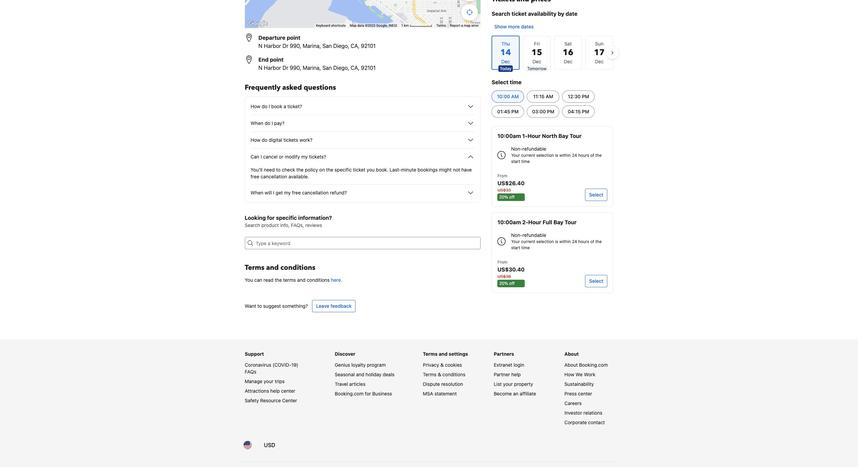 Task type: vqa. For each thing, say whether or not it's contained in the screenshot.


Task type: locate. For each thing, give the bounding box(es) containing it.
within
[[559, 153, 571, 158], [559, 239, 571, 244]]

you
[[245, 277, 253, 283]]

0 vertical spatial n
[[258, 43, 262, 49]]

san inside departure point n harbor dr 990, marina, san diego, ca, 92101
[[322, 43, 332, 49]]

2 selection from the top
[[536, 239, 554, 244]]

ca, inside departure point n harbor dr 990, marina, san diego, ca, 92101
[[351, 43, 359, 49]]

and up privacy & cookies link
[[439, 351, 447, 357]]

is down 10:00am 2-hour full bay tour
[[555, 239, 558, 244]]

report a map error
[[450, 24, 479, 27]]

1 current from the top
[[521, 153, 535, 158]]

1 vertical spatial 92101
[[361, 65, 376, 71]]

san for end point
[[322, 65, 332, 71]]

1 of from the top
[[590, 153, 594, 158]]

1 24 from the top
[[572, 153, 577, 158]]

settings
[[449, 351, 468, 357]]

do for book
[[262, 103, 267, 109]]

0 vertical spatial dr
[[282, 43, 288, 49]]

1 vertical spatial select button
[[585, 275, 607, 287]]

terms up privacy
[[423, 351, 438, 357]]

1 vertical spatial is
[[555, 239, 558, 244]]

from inside from us$30.40 us$38 20% off
[[497, 260, 507, 265]]

select button for 10:00am 2-hour full bay tour
[[585, 275, 607, 287]]

help up safety resource center link
[[270, 388, 280, 394]]

seasonal
[[335, 372, 355, 377]]

time down 2- on the right
[[521, 245, 530, 250]]

refundable down 10:00am 2-hour full bay tour
[[522, 232, 546, 238]]

dec down 16
[[564, 59, 572, 64]]

i left book
[[269, 103, 270, 109]]

1 vertical spatial booking.com
[[335, 391, 364, 397]]

0 vertical spatial of
[[590, 153, 594, 158]]

for up product
[[267, 215, 275, 221]]

1 vertical spatial your
[[511, 239, 520, 244]]

pm for 12:30 pm
[[582, 94, 589, 99]]

conditions down cookies
[[442, 372, 465, 377]]

program
[[367, 362, 386, 368]]

for left business
[[365, 391, 371, 397]]

0 vertical spatial your
[[511, 153, 520, 158]]

pm right 12:30
[[582, 94, 589, 99]]

2 diego, from the top
[[333, 65, 349, 71]]

select for 10:00am 2-hour full bay tour
[[589, 278, 603, 284]]

1 is from the top
[[555, 153, 558, 158]]

non-refundable your current selection is within 24 hours of the start time
[[511, 146, 602, 164], [511, 232, 602, 250]]

how up can
[[251, 137, 260, 143]]

san inside "end point n harbor dr 990, marina, san diego, ca, 92101"
[[322, 65, 332, 71]]

from up us$26.40
[[497, 173, 507, 178]]

1 vertical spatial of
[[590, 239, 594, 244]]

1 vertical spatial start
[[511, 245, 520, 250]]

modify
[[285, 154, 300, 160]]

terms left report
[[436, 24, 446, 27]]

support
[[245, 351, 264, 357]]

0 vertical spatial 10:00am
[[497, 133, 521, 139]]

1 horizontal spatial am
[[546, 94, 553, 99]]

non-refundable your current selection is within 24 hours of the start time down north
[[511, 146, 602, 164]]

1 vertical spatial for
[[365, 391, 371, 397]]

1 vertical spatial dr
[[282, 65, 288, 71]]

time down 1-
[[521, 159, 530, 164]]

1 vertical spatial when
[[251, 190, 263, 196]]

2 vertical spatial conditions
[[442, 372, 465, 377]]

0 vertical spatial 990,
[[290, 43, 301, 49]]

1 vertical spatial free
[[292, 190, 301, 196]]

refundable down 10:00am 1-hour north bay tour
[[522, 146, 546, 152]]

1 horizontal spatial cancellation
[[302, 190, 329, 196]]

1 horizontal spatial free
[[292, 190, 301, 196]]

20% down the us$33
[[499, 195, 508, 200]]

diego, for departure point n harbor dr 990, marina, san diego, ca, 92101
[[333, 43, 349, 49]]

when do i pay? button
[[251, 119, 475, 127]]

pm right 03:00
[[547, 109, 554, 114]]

2 off from the top
[[509, 281, 515, 286]]

on
[[319, 167, 325, 173]]

0 vertical spatial non-
[[511, 146, 522, 152]]

off inside from us$26.40 us$33 20% off
[[509, 195, 515, 200]]

0 vertical spatial within
[[559, 153, 571, 158]]

& up terms & conditions
[[440, 362, 444, 368]]

0 vertical spatial search
[[492, 11, 510, 17]]

dr for departure point
[[282, 43, 288, 49]]

0 vertical spatial time
[[510, 79, 522, 85]]

0 vertical spatial harbor
[[264, 43, 281, 49]]

0 horizontal spatial help
[[270, 388, 280, 394]]

dec up the tomorrow
[[532, 59, 541, 64]]

within down 10:00am 2-hour full bay tour
[[559, 239, 571, 244]]

2 990, from the top
[[290, 65, 301, 71]]

0 vertical spatial start
[[511, 159, 520, 164]]

i for book
[[269, 103, 270, 109]]

0 vertical spatial &
[[440, 362, 444, 368]]

dr inside "end point n harbor dr 990, marina, san diego, ca, 92101"
[[282, 65, 288, 71]]

0 horizontal spatial for
[[267, 215, 275, 221]]

1 non- from the top
[[511, 146, 522, 152]]

dr for end point
[[282, 65, 288, 71]]

2 ca, from the top
[[351, 65, 359, 71]]

tickets?
[[309, 154, 326, 160]]

2 vertical spatial time
[[521, 245, 530, 250]]

non-refundable your current selection is within 24 hours of the start time down full
[[511, 232, 602, 250]]

specific right on
[[335, 167, 352, 173]]

0 vertical spatial marina,
[[303, 43, 321, 49]]

selection down north
[[536, 153, 554, 158]]

off inside from us$30.40 us$38 20% off
[[509, 281, 515, 286]]

990, up asked at top left
[[290, 65, 301, 71]]

1 ca, from the top
[[351, 43, 359, 49]]

2 refundable from the top
[[522, 232, 546, 238]]

coronavirus (covid-19) faqs link
[[245, 362, 298, 375]]

do inside when do i pay? dropdown button
[[265, 120, 270, 126]]

is down north
[[555, 153, 558, 158]]

dec for 17
[[595, 59, 604, 64]]

1 dec from the left
[[532, 59, 541, 64]]

1 within from the top
[[559, 153, 571, 158]]

20% inside from us$30.40 us$38 20% off
[[499, 281, 508, 286]]

region containing 15
[[486, 33, 619, 73]]

92101 for departure point n harbor dr 990, marina, san diego, ca, 92101
[[361, 43, 376, 49]]

conditions for terms & conditions
[[442, 372, 465, 377]]

1 refundable from the top
[[522, 146, 546, 152]]

10:00am left 1-
[[497, 133, 521, 139]]

n down end
[[258, 65, 262, 71]]

how inside how do i book a ticket? dropdown button
[[251, 103, 260, 109]]

1 vertical spatial time
[[521, 159, 530, 164]]

92101 inside departure point n harbor dr 990, marina, san diego, ca, 92101
[[361, 43, 376, 49]]

1 vertical spatial 24
[[572, 239, 577, 244]]

2 dec from the left
[[564, 59, 572, 64]]

0 horizontal spatial a
[[284, 103, 286, 109]]

marina,
[[303, 43, 321, 49], [303, 65, 321, 71]]

1 vertical spatial non-refundable your current selection is within 24 hours of the start time
[[511, 232, 602, 250]]

terms for terms and conditions
[[245, 263, 264, 272]]

& down privacy & cookies link
[[438, 372, 441, 377]]

north
[[542, 133, 557, 139]]

1 vertical spatial within
[[559, 239, 571, 244]]

1 san from the top
[[322, 43, 332, 49]]

free inside you'll need to check the policy on the specific ticket you book. last-minute bookings might not have free cancellation available.
[[251, 174, 259, 179]]

2 current from the top
[[521, 239, 535, 244]]

1 marina, from the top
[[303, 43, 321, 49]]

from for us$26.40
[[497, 173, 507, 178]]

selection for north
[[536, 153, 554, 158]]

select time
[[492, 79, 522, 85]]

trips
[[275, 378, 285, 384]]

bay right north
[[558, 133, 568, 139]]

2 vertical spatial how
[[564, 372, 574, 377]]

san for departure point
[[322, 43, 332, 49]]

us$33
[[497, 188, 511, 193]]

1 diego, from the top
[[333, 43, 349, 49]]

non-refundable your current selection is within 24 hours of the start time for full
[[511, 232, 602, 250]]

1-
[[522, 133, 528, 139]]

dec inside sun 17 dec
[[595, 59, 604, 64]]

2 about from the top
[[564, 362, 578, 368]]

2 non-refundable your current selection is within 24 hours of the start time from the top
[[511, 232, 602, 250]]

i inside dropdown button
[[269, 103, 270, 109]]

hours
[[578, 153, 589, 158], [578, 239, 589, 244]]

2 non- from the top
[[511, 232, 522, 238]]

2 from from the top
[[497, 260, 507, 265]]

and for terms and conditions
[[266, 263, 279, 272]]

0 horizontal spatial point
[[270, 57, 284, 63]]

terms link
[[436, 24, 446, 27]]

0 vertical spatial hour
[[528, 133, 541, 139]]

marina, inside "end point n harbor dr 990, marina, san diego, ca, 92101"
[[303, 65, 321, 71]]

2 of from the top
[[590, 239, 594, 244]]

hour left full
[[528, 219, 541, 225]]

1 am from the left
[[511, 94, 519, 99]]

information?
[[298, 215, 332, 221]]

pm right 01:45
[[511, 109, 519, 114]]

to inside you'll need to check the policy on the specific ticket you book. last-minute bookings might not have free cancellation available.
[[276, 167, 281, 173]]

a left map
[[461, 24, 463, 27]]

terms for terms link
[[436, 24, 446, 27]]

book.
[[376, 167, 388, 173]]

1 horizontal spatial help
[[511, 372, 521, 377]]

how inside how do digital tickets work? dropdown button
[[251, 137, 260, 143]]

1 about from the top
[[564, 351, 579, 357]]

current
[[521, 153, 535, 158], [521, 239, 535, 244]]

0 horizontal spatial specific
[[276, 215, 297, 221]]

dec down 17
[[595, 59, 604, 64]]

0 vertical spatial off
[[509, 195, 515, 200]]

1 horizontal spatial a
[[461, 24, 463, 27]]

current down 1-
[[521, 153, 535, 158]]

within for north
[[559, 153, 571, 158]]

20% down us$38
[[499, 281, 508, 286]]

safety resource center link
[[245, 398, 297, 403]]

10:00am
[[497, 133, 521, 139], [497, 219, 521, 225]]

1 vertical spatial ticket
[[353, 167, 365, 173]]

1 from from the top
[[497, 173, 507, 178]]

1 vertical spatial off
[[509, 281, 515, 286]]

map
[[464, 24, 471, 27]]

start up us$30.40
[[511, 245, 520, 250]]

hour for 2-
[[528, 219, 541, 225]]

for inside looking for specific information? search product info, faqs, reviews
[[267, 215, 275, 221]]

to right want
[[257, 303, 262, 309]]

92101
[[361, 43, 376, 49], [361, 65, 376, 71]]

1 20% from the top
[[499, 195, 508, 200]]

0 horizontal spatial my
[[284, 190, 291, 196]]

harbor inside "end point n harbor dr 990, marina, san diego, ca, 92101"
[[264, 65, 281, 71]]

diego, up 'questions'
[[333, 65, 349, 71]]

point inside departure point n harbor dr 990, marina, san diego, ca, 92101
[[287, 35, 300, 41]]

diego, inside "end point n harbor dr 990, marina, san diego, ca, 92101"
[[333, 65, 349, 71]]

0 vertical spatial select
[[492, 79, 508, 85]]

read
[[264, 277, 273, 283]]

1 vertical spatial diego,
[[333, 65, 349, 71]]

2 when from the top
[[251, 190, 263, 196]]

tour down 04:15
[[570, 133, 582, 139]]

1 horizontal spatial your
[[503, 381, 513, 387]]

10:00 am
[[497, 94, 519, 99]]

something?
[[282, 303, 308, 309]]

i left pay?
[[272, 120, 273, 126]]

2 20% from the top
[[499, 281, 508, 286]]

tour right full
[[565, 219, 577, 225]]

0 horizontal spatial to
[[257, 303, 262, 309]]

0 horizontal spatial am
[[511, 94, 519, 99]]

point for departure point
[[287, 35, 300, 41]]

manage your trips
[[245, 378, 285, 384]]

privacy & cookies
[[423, 362, 462, 368]]

start up us$26.40
[[511, 159, 520, 164]]

is for north
[[555, 153, 558, 158]]

san up "end point n harbor dr 990, marina, san diego, ca, 92101"
[[322, 43, 332, 49]]

search down looking
[[245, 222, 260, 228]]

terms up can
[[245, 263, 264, 272]]

1 vertical spatial current
[[521, 239, 535, 244]]

990, for end point
[[290, 65, 301, 71]]

to right need on the left
[[276, 167, 281, 173]]

diego, down shortcuts
[[333, 43, 349, 49]]

am for 11:15 am
[[546, 94, 553, 99]]

1 vertical spatial 20%
[[499, 281, 508, 286]]

dr down departure
[[282, 43, 288, 49]]

1 92101 from the top
[[361, 43, 376, 49]]

your down partner help
[[503, 381, 513, 387]]

10:00
[[497, 94, 510, 99]]

business
[[372, 391, 392, 397]]

harbor for end
[[264, 65, 281, 71]]

frequently asked questions
[[245, 83, 336, 92]]

0 vertical spatial do
[[262, 103, 267, 109]]

2 n from the top
[[258, 65, 262, 71]]

my right modify
[[301, 154, 308, 160]]

2 24 from the top
[[572, 239, 577, 244]]

1 select button from the top
[[585, 189, 607, 201]]

and down genius loyalty program in the left of the page
[[356, 372, 364, 377]]

0 horizontal spatial search
[[245, 222, 260, 228]]

about up about booking.com
[[564, 351, 579, 357]]

0 vertical spatial conditions
[[280, 263, 315, 272]]

your for trips
[[264, 378, 273, 384]]

0 vertical spatial for
[[267, 215, 275, 221]]

1 vertical spatial hour
[[528, 219, 541, 225]]

non- down 1-
[[511, 146, 522, 152]]

2 hours from the top
[[578, 239, 589, 244]]

within for full
[[559, 239, 571, 244]]

1 990, from the top
[[290, 43, 301, 49]]

do inside how do digital tickets work? dropdown button
[[262, 137, 267, 143]]

dec inside fri 15 dec tomorrow
[[532, 59, 541, 64]]

harbor
[[264, 43, 281, 49], [264, 65, 281, 71]]

ca, inside "end point n harbor dr 990, marina, san diego, ca, 92101"
[[351, 65, 359, 71]]

0 vertical spatial hours
[[578, 153, 589, 158]]

your up attractions help center link
[[264, 378, 273, 384]]

diego, inside departure point n harbor dr 990, marina, san diego, ca, 92101
[[333, 43, 349, 49]]

free down available.
[[292, 190, 301, 196]]

1 off from the top
[[509, 195, 515, 200]]

refundable
[[522, 146, 546, 152], [522, 232, 546, 238]]

1 hours from the top
[[578, 153, 589, 158]]

do inside how do i book a ticket? dropdown button
[[262, 103, 267, 109]]

how for how do i book a ticket?
[[251, 103, 260, 109]]

1 horizontal spatial to
[[276, 167, 281, 173]]

policy
[[305, 167, 318, 173]]

10:00am 1-hour north bay tour
[[497, 133, 582, 139]]

conditions left here link
[[307, 277, 330, 283]]

point right departure
[[287, 35, 300, 41]]

2 marina, from the top
[[303, 65, 321, 71]]

1 horizontal spatial my
[[301, 154, 308, 160]]

my right get
[[284, 190, 291, 196]]

off down the us$33
[[509, 195, 515, 200]]

report
[[450, 24, 460, 27]]

0 vertical spatial non-refundable your current selection is within 24 hours of the start time
[[511, 146, 602, 164]]

bay right full
[[553, 219, 563, 225]]

n up end
[[258, 43, 262, 49]]

am right 11:15
[[546, 94, 553, 99]]

0 horizontal spatial dec
[[532, 59, 541, 64]]

0 vertical spatial 20%
[[499, 195, 508, 200]]

2 within from the top
[[559, 239, 571, 244]]

from us$26.40 us$33 20% off
[[497, 173, 525, 200]]

is
[[555, 153, 558, 158], [555, 239, 558, 244]]

and up read
[[266, 263, 279, 272]]

within down 10:00am 1-hour north bay tour
[[559, 153, 571, 158]]

harbor down departure
[[264, 43, 281, 49]]

2 select button from the top
[[585, 275, 607, 287]]

you
[[367, 167, 375, 173]]

0 vertical spatial to
[[276, 167, 281, 173]]

how do digital tickets work? button
[[251, 136, 475, 144]]

1 vertical spatial hours
[[578, 239, 589, 244]]

search
[[492, 11, 510, 17], [245, 222, 260, 228]]

non- down 2- on the right
[[511, 232, 522, 238]]

show
[[494, 24, 507, 29]]

0 vertical spatial free
[[251, 174, 259, 179]]

help up the list your property
[[511, 372, 521, 377]]

refundable for 2-
[[522, 232, 546, 238]]

0 vertical spatial is
[[555, 153, 558, 158]]

contact
[[588, 420, 605, 425]]

cancellation inside dropdown button
[[302, 190, 329, 196]]

current for 2-
[[521, 239, 535, 244]]

how for how we work
[[564, 372, 574, 377]]

marina, for departure point
[[303, 43, 321, 49]]

2 10:00am from the top
[[497, 219, 521, 225]]

hour for 1-
[[528, 133, 541, 139]]

from up us$30.40
[[497, 260, 507, 265]]

point right end
[[270, 57, 284, 63]]

end
[[258, 57, 269, 63]]

reviews
[[305, 222, 322, 228]]

list your property link
[[494, 381, 533, 387]]

harbor down end
[[264, 65, 281, 71]]

keyboard
[[316, 24, 330, 27]]

when left pay?
[[251, 120, 263, 126]]

am right 10:00 at the top right of the page
[[511, 94, 519, 99]]

1 start from the top
[[511, 159, 520, 164]]

terms for terms & conditions
[[423, 372, 436, 377]]

1 vertical spatial non-
[[511, 232, 522, 238]]

point inside "end point n harbor dr 990, marina, san diego, ca, 92101"
[[270, 57, 284, 63]]

harbor inside departure point n harbor dr 990, marina, san diego, ca, 92101
[[264, 43, 281, 49]]

from inside from us$26.40 us$33 20% off
[[497, 173, 507, 178]]

20% for us$26.40
[[499, 195, 508, 200]]

select button for 10:00am 1-hour north bay tour
[[585, 189, 607, 201]]

n inside departure point n harbor dr 990, marina, san diego, ca, 92101
[[258, 43, 262, 49]]

1 horizontal spatial for
[[365, 391, 371, 397]]

marina, up "end point n harbor dr 990, marina, san diego, ca, 92101"
[[303, 43, 321, 49]]

marina, inside departure point n harbor dr 990, marina, san diego, ca, 92101
[[303, 43, 321, 49]]

0 vertical spatial ca,
[[351, 43, 359, 49]]

2 dr from the top
[[282, 65, 288, 71]]

off down us$38
[[509, 281, 515, 286]]

info,
[[280, 222, 290, 228]]

1 selection from the top
[[536, 153, 554, 158]]

n inside "end point n harbor dr 990, marina, san diego, ca, 92101"
[[258, 65, 262, 71]]

help for partner
[[511, 372, 521, 377]]

and right terms
[[297, 277, 305, 283]]

free
[[251, 174, 259, 179], [292, 190, 301, 196]]

0 vertical spatial booking.com
[[579, 362, 608, 368]]

san up 'questions'
[[322, 65, 332, 71]]

do left book
[[262, 103, 267, 109]]

2 92101 from the top
[[361, 65, 376, 71]]

press
[[564, 391, 577, 397]]

2 your from the top
[[511, 239, 520, 244]]

marina, up 'questions'
[[303, 65, 321, 71]]

1 vertical spatial my
[[284, 190, 291, 196]]

cancellation
[[261, 174, 287, 179], [302, 190, 329, 196]]

1 vertical spatial ca,
[[351, 65, 359, 71]]

time up 10:00 am
[[510, 79, 522, 85]]

2 start from the top
[[511, 245, 520, 250]]

genius loyalty program
[[335, 362, 386, 368]]

tour for 10:00am 1-hour north bay tour
[[570, 133, 582, 139]]

2 vertical spatial do
[[262, 137, 267, 143]]

dr inside departure point n harbor dr 990, marina, san diego, ca, 92101
[[282, 43, 288, 49]]

specific up info,
[[276, 215, 297, 221]]

1 dr from the top
[[282, 43, 288, 49]]

asked
[[282, 83, 302, 92]]

1 vertical spatial a
[[284, 103, 286, 109]]

us$38
[[497, 274, 511, 279]]

1 vertical spatial &
[[438, 372, 441, 377]]

2 is from the top
[[555, 239, 558, 244]]

1 n from the top
[[258, 43, 262, 49]]

hours for 10:00am 1-hour north bay tour
[[578, 153, 589, 158]]

your
[[511, 153, 520, 158], [511, 239, 520, 244]]

your up us$30.40
[[511, 239, 520, 244]]

genius
[[335, 362, 350, 368]]

& for privacy
[[440, 362, 444, 368]]

1 10:00am from the top
[[497, 133, 521, 139]]

1 vertical spatial selection
[[536, 239, 554, 244]]

0 vertical spatial tour
[[570, 133, 582, 139]]

2 am from the left
[[546, 94, 553, 99]]

center up center
[[281, 388, 295, 394]]

deals
[[383, 372, 394, 377]]

1 vertical spatial help
[[270, 388, 280, 394]]

cancellation left refund?
[[302, 190, 329, 196]]

0 vertical spatial san
[[322, 43, 332, 49]]

1 horizontal spatial search
[[492, 11, 510, 17]]

map region
[[245, 0, 481, 28]]

2 horizontal spatial dec
[[595, 59, 604, 64]]

2 harbor from the top
[[264, 65, 281, 71]]

terms for terms and settings
[[423, 351, 438, 357]]

dr up frequently asked questions
[[282, 65, 288, 71]]

(covid-
[[273, 362, 291, 368]]

92101 inside "end point n harbor dr 990, marina, san diego, ca, 92101"
[[361, 65, 376, 71]]

select for 10:00am 1-hour north bay tour
[[589, 192, 603, 198]]

about up we
[[564, 362, 578, 368]]

travel
[[335, 381, 348, 387]]

dec inside sat 16 dec
[[564, 59, 572, 64]]

free down you'll
[[251, 174, 259, 179]]

1 your from the top
[[511, 153, 520, 158]]

1 non-refundable your current selection is within 24 hours of the start time from the top
[[511, 146, 602, 164]]

your for property
[[503, 381, 513, 387]]

1 vertical spatial select
[[589, 192, 603, 198]]

0 horizontal spatial cancellation
[[261, 174, 287, 179]]

manage your trips link
[[245, 378, 285, 384]]

1 when from the top
[[251, 120, 263, 126]]

1 harbor from the top
[[264, 43, 281, 49]]

terms down privacy
[[423, 372, 436, 377]]

privacy
[[423, 362, 439, 368]]

hour left north
[[528, 133, 541, 139]]

20% inside from us$26.40 us$33 20% off
[[499, 195, 508, 200]]

i right will on the left
[[273, 190, 274, 196]]

search inside looking for specific information? search product info, faqs, reviews
[[245, 222, 260, 228]]

full
[[543, 219, 552, 225]]

3 dec from the left
[[595, 59, 604, 64]]

a inside dropdown button
[[284, 103, 286, 109]]

990, inside departure point n harbor dr 990, marina, san diego, ca, 92101
[[290, 43, 301, 49]]

select
[[492, 79, 508, 85], [589, 192, 603, 198], [589, 278, 603, 284]]

1 horizontal spatial point
[[287, 35, 300, 41]]

ticket inside you'll need to check the policy on the specific ticket you book. last-minute bookings might not have free cancellation available.
[[353, 167, 365, 173]]

0 vertical spatial 92101
[[361, 43, 376, 49]]

0 vertical spatial select button
[[585, 189, 607, 201]]

17
[[594, 47, 605, 58]]

selection down full
[[536, 239, 554, 244]]

cancellation down need on the left
[[261, 174, 287, 179]]

your up us$26.40
[[511, 153, 520, 158]]

do
[[262, 103, 267, 109], [265, 120, 270, 126], [262, 137, 267, 143]]

booking.com up the work
[[579, 362, 608, 368]]

feedback
[[331, 303, 352, 309]]

hour
[[528, 133, 541, 139], [528, 219, 541, 225]]

n for departure point n harbor dr 990, marina, san diego, ca, 92101
[[258, 43, 262, 49]]

cancellation inside you'll need to check the policy on the specific ticket you book. last-minute bookings might not have free cancellation available.
[[261, 174, 287, 179]]

1 horizontal spatial dec
[[564, 59, 572, 64]]

1 km button
[[399, 23, 434, 28]]

sat 16 dec
[[563, 41, 573, 64]]

harbor for departure
[[264, 43, 281, 49]]

1 vertical spatial specific
[[276, 215, 297, 221]]

how do i book a ticket? button
[[251, 102, 475, 111]]

1 vertical spatial conditions
[[307, 277, 330, 283]]

digital
[[269, 137, 282, 143]]

how left we
[[564, 372, 574, 377]]

1 vertical spatial refundable
[[522, 232, 546, 238]]

1 vertical spatial to
[[257, 303, 262, 309]]

0 vertical spatial when
[[251, 120, 263, 126]]

2 san from the top
[[322, 65, 332, 71]]

for for looking
[[267, 215, 275, 221]]

booking.com for business link
[[335, 391, 392, 397]]

1 vertical spatial do
[[265, 120, 270, 126]]

990, inside "end point n harbor dr 990, marina, san diego, ca, 92101"
[[290, 65, 301, 71]]

region
[[486, 33, 619, 73]]

corporate contact
[[564, 420, 605, 425]]

pm right 04:15
[[582, 109, 589, 114]]

bay for full
[[553, 219, 563, 225]]

and for seasonal and holiday deals
[[356, 372, 364, 377]]

non- for 2-
[[511, 232, 522, 238]]

can i cancel or modify my tickets?
[[251, 154, 326, 160]]

ticket up show more dates
[[512, 11, 527, 17]]



Task type: describe. For each thing, give the bounding box(es) containing it.
ca, for end point n harbor dr 990, marina, san diego, ca, 92101
[[351, 65, 359, 71]]

0 horizontal spatial booking.com
[[335, 391, 364, 397]]

tour for 10:00am 2-hour full bay tour
[[565, 219, 577, 225]]

date
[[566, 11, 577, 17]]

10:00am for 10:00am 1-hour north bay tour
[[497, 133, 521, 139]]

11:15 am
[[533, 94, 553, 99]]

& for terms
[[438, 372, 441, 377]]

Type a keyword field
[[253, 237, 481, 249]]

corporate contact link
[[564, 420, 605, 425]]

you can read the terms and conditions here .
[[245, 277, 342, 283]]

from for us$30.40
[[497, 260, 507, 265]]

pm for 04:15 pm
[[582, 109, 589, 114]]

how do digital tickets work?
[[251, 137, 313, 143]]

partner help
[[494, 372, 521, 377]]

need
[[264, 167, 275, 173]]

login
[[514, 362, 524, 368]]

want
[[245, 303, 256, 309]]

leave feedback
[[316, 303, 352, 309]]

off for us$26.40
[[509, 195, 515, 200]]

leave
[[316, 303, 329, 309]]

privacy & cookies link
[[423, 362, 462, 368]]

here link
[[331, 277, 341, 283]]

990, for departure point
[[290, 43, 301, 49]]

more
[[508, 24, 520, 29]]

coronavirus
[[245, 362, 271, 368]]

keyboard shortcuts
[[316, 24, 346, 27]]

your for 1-
[[511, 153, 520, 158]]

03:00
[[532, 109, 546, 114]]

refundable for 1-
[[522, 146, 546, 152]]

non- for 1-
[[511, 146, 522, 152]]

04:15 pm
[[568, 109, 589, 114]]

n for end point n harbor dr 990, marina, san diego, ca, 92101
[[258, 65, 262, 71]]

diego, for end point n harbor dr 990, marina, san diego, ca, 92101
[[333, 65, 349, 71]]

us$30.40
[[497, 266, 525, 273]]

questions
[[304, 83, 336, 92]]

faqs
[[245, 369, 256, 375]]

frequently
[[245, 83, 281, 92]]

when for when do i pay?
[[251, 120, 263, 126]]

have
[[461, 167, 472, 173]]

pm for 01:45 pm
[[511, 109, 519, 114]]

center
[[282, 398, 297, 403]]

help for attractions
[[270, 388, 280, 394]]

resource
[[260, 398, 281, 403]]

refund?
[[330, 190, 347, 196]]

conditions for terms and conditions
[[280, 263, 315, 272]]

92101 for end point n harbor dr 990, marina, san diego, ca, 92101
[[361, 65, 376, 71]]

seasonal and holiday deals
[[335, 372, 394, 377]]

0 horizontal spatial center
[[281, 388, 295, 394]]

when will i get my free cancellation refund? button
[[251, 189, 475, 197]]

start for us$26.40
[[511, 159, 520, 164]]

is for full
[[555, 239, 558, 244]]

hours for 10:00am 2-hour full bay tour
[[578, 239, 589, 244]]

error
[[471, 24, 479, 27]]

when for when will i get my free cancellation refund?
[[251, 190, 263, 196]]

0 vertical spatial a
[[461, 24, 463, 27]]

i for pay?
[[272, 120, 273, 126]]

booking.com for business
[[335, 391, 392, 397]]

msa statement link
[[423, 391, 457, 397]]

become an affiliate
[[494, 391, 536, 397]]

pay?
[[274, 120, 284, 126]]

15
[[532, 47, 542, 58]]

1
[[401, 24, 403, 27]]

sat
[[564, 41, 572, 47]]

for for booking.com
[[365, 391, 371, 397]]

sun
[[595, 41, 604, 47]]

of for 10:00am 1-hour north bay tour
[[590, 153, 594, 158]]

coronavirus (covid-19) faqs
[[245, 362, 298, 375]]

and for terms and settings
[[439, 351, 447, 357]]

pm for 03:00 pm
[[547, 109, 554, 114]]

last-
[[390, 167, 401, 173]]

availability
[[528, 11, 556, 17]]

20% for us$30.40
[[499, 281, 508, 286]]

24 for 10:00am 1-hour north bay tour
[[572, 153, 577, 158]]

10:00am 2-hour full bay tour
[[497, 219, 577, 225]]

travel articles link
[[335, 381, 365, 387]]

12:30 pm
[[568, 94, 589, 99]]

selection for full
[[536, 239, 554, 244]]

ca, for departure point n harbor dr 990, marina, san diego, ca, 92101
[[351, 43, 359, 49]]

looking for specific information? search product info, faqs, reviews
[[245, 215, 332, 228]]

an
[[513, 391, 518, 397]]

i for get
[[273, 190, 274, 196]]

manage
[[245, 378, 262, 384]]

10:00am for 10:00am 2-hour full bay tour
[[497, 219, 521, 225]]

you'll
[[251, 167, 262, 173]]

by
[[558, 11, 564, 17]]

extranet login
[[494, 362, 524, 368]]

about for about
[[564, 351, 579, 357]]

become an affiliate link
[[494, 391, 536, 397]]

minute
[[401, 167, 416, 173]]

become
[[494, 391, 512, 397]]

do for tickets
[[262, 137, 267, 143]]

or
[[279, 154, 283, 160]]

1 horizontal spatial center
[[578, 391, 592, 397]]

travel articles
[[335, 381, 365, 387]]

1 horizontal spatial ticket
[[512, 11, 527, 17]]

departure
[[258, 35, 285, 41]]

do for pay?
[[265, 120, 270, 126]]

partner
[[494, 372, 510, 377]]

bay for north
[[558, 133, 568, 139]]

keyboard shortcuts button
[[316, 23, 346, 28]]

off for us$30.40
[[509, 281, 515, 286]]

about for about booking.com
[[564, 362, 578, 368]]

resolution
[[441, 381, 463, 387]]

specific inside looking for specific information? search product info, faqs, reviews
[[276, 215, 297, 221]]

affiliate
[[520, 391, 536, 397]]

04:15
[[568, 109, 581, 114]]

fri 15 dec tomorrow
[[527, 41, 546, 71]]

of for 10:00am 2-hour full bay tour
[[590, 239, 594, 244]]

investor relations link
[[564, 410, 602, 416]]

dec for 16
[[564, 59, 572, 64]]

terms & conditions
[[423, 372, 465, 377]]

how we work
[[564, 372, 595, 377]]

marina, for end point
[[303, 65, 321, 71]]

msa
[[423, 391, 433, 397]]

0 vertical spatial my
[[301, 154, 308, 160]]

©2023
[[365, 24, 375, 27]]

can
[[251, 154, 259, 160]]

your for 2-
[[511, 239, 520, 244]]

point for end point
[[270, 57, 284, 63]]

1 km
[[401, 24, 410, 27]]

from us$30.40 us$38 20% off
[[497, 260, 525, 286]]

when will i get my free cancellation refund?
[[251, 190, 347, 196]]

partners
[[494, 351, 514, 357]]

leave feedback button
[[312, 300, 356, 312]]

start for us$30.40
[[511, 245, 520, 250]]

am for 10:00 am
[[511, 94, 519, 99]]

specific inside you'll need to check the policy on the specific ticket you book. last-minute bookings might not have free cancellation available.
[[335, 167, 352, 173]]

1 horizontal spatial booking.com
[[579, 362, 608, 368]]

time for 1-
[[521, 159, 530, 164]]

show more dates
[[494, 24, 534, 29]]

google image
[[246, 19, 269, 28]]

list
[[494, 381, 502, 387]]

product
[[261, 222, 279, 228]]

work?
[[299, 137, 313, 143]]

sustainability
[[564, 381, 594, 387]]

corporate
[[564, 420, 587, 425]]

articles
[[349, 381, 365, 387]]

how for how do digital tickets work?
[[251, 137, 260, 143]]

extranet login link
[[494, 362, 524, 368]]

i right can
[[261, 154, 262, 160]]

google,
[[376, 24, 388, 27]]

want to suggest something?
[[245, 303, 308, 309]]

report a map error link
[[450, 24, 479, 27]]

24 for 10:00am 2-hour full bay tour
[[572, 239, 577, 244]]

careers link
[[564, 400, 582, 406]]

data
[[357, 24, 364, 27]]

non-refundable your current selection is within 24 hours of the start time for north
[[511, 146, 602, 164]]

attractions help center
[[245, 388, 295, 394]]

us$26.40
[[497, 180, 525, 186]]

dec for 15
[[532, 59, 541, 64]]

current for 1-
[[521, 153, 535, 158]]

free inside "when will i get my free cancellation refund?" dropdown button
[[292, 190, 301, 196]]

time for 2-
[[521, 245, 530, 250]]



